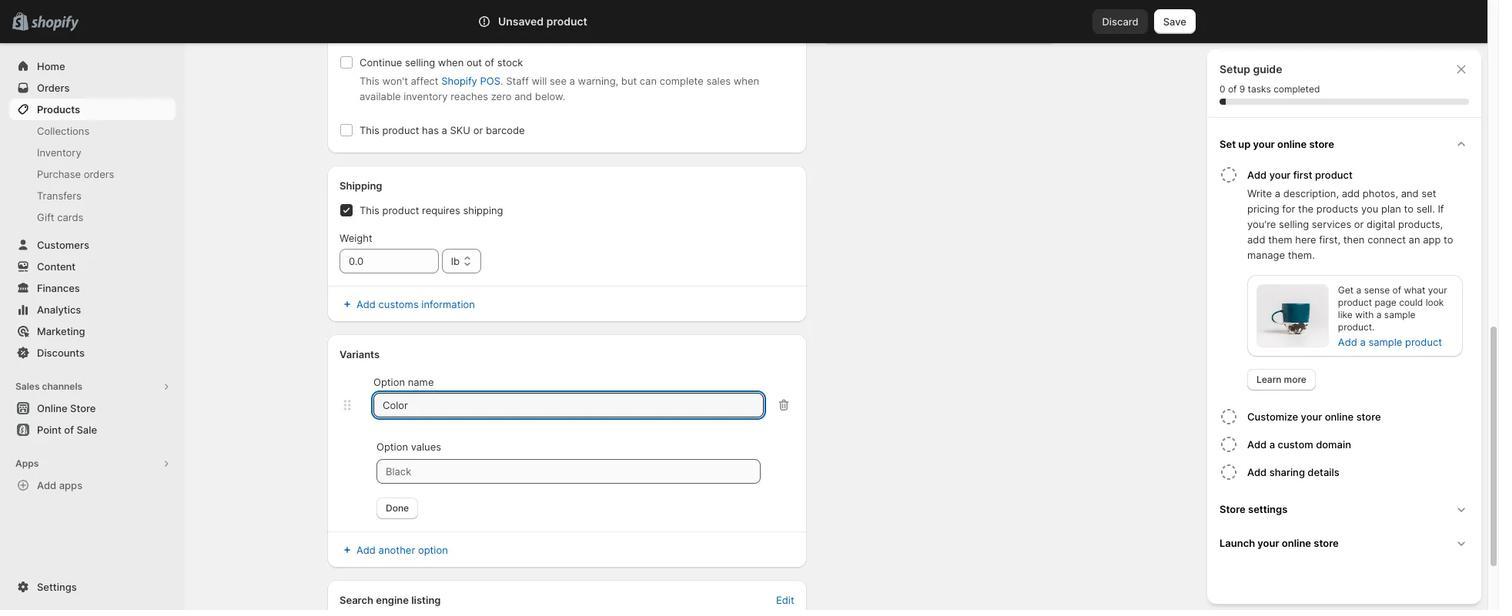 Task type: vqa. For each thing, say whether or not it's contained in the screenshot.
'Test Store' icon
no



Task type: locate. For each thing, give the bounding box(es) containing it.
2 vertical spatial store
[[1314, 537, 1339, 549]]

2 vertical spatial this
[[360, 204, 380, 216]]

.
[[501, 75, 503, 87]]

1 horizontal spatial search
[[546, 15, 579, 28]]

mark add sharing details as done image
[[1220, 463, 1239, 481]]

option
[[418, 544, 448, 556]]

to
[[1405, 203, 1414, 215], [1444, 233, 1454, 246]]

0 horizontal spatial store
[[70, 402, 96, 414]]

sample down product.
[[1369, 336, 1403, 348]]

2 this from the top
[[360, 124, 380, 136]]

add up products
[[1342, 187, 1360, 199]]

search button
[[521, 9, 967, 34]]

edit button
[[767, 589, 804, 610]]

point
[[37, 424, 62, 436]]

product up description,
[[1316, 169, 1353, 181]]

unsaved
[[498, 15, 544, 28]]

a right has on the left of the page
[[442, 124, 447, 136]]

add left 'another'
[[357, 544, 376, 556]]

1 this from the top
[[360, 75, 380, 87]]

store
[[70, 402, 96, 414], [1220, 503, 1246, 515]]

store up the add a custom domain "button"
[[1357, 411, 1381, 423]]

store settings
[[1220, 503, 1288, 515]]

cards
[[57, 211, 83, 223]]

and left set
[[1402, 187, 1419, 199]]

add
[[1248, 169, 1267, 181], [357, 298, 376, 310], [1339, 336, 1358, 348], [1248, 438, 1267, 451], [1248, 466, 1267, 478], [37, 479, 56, 491], [357, 544, 376, 556]]

customers link
[[9, 234, 176, 256]]

affect
[[411, 75, 439, 87]]

add
[[1342, 187, 1360, 199], [1248, 233, 1266, 246]]

first,
[[1320, 233, 1341, 246]]

a left custom
[[1270, 438, 1276, 451]]

store down the store settings "button"
[[1314, 537, 1339, 549]]

sample down could
[[1385, 309, 1416, 320]]

this down available
[[360, 124, 380, 136]]

. staff will see a warning, but can complete sales when available inventory reaches zero and below.
[[360, 75, 760, 102]]

engine
[[376, 594, 409, 606]]

sense
[[1365, 284, 1390, 296]]

1 vertical spatial selling
[[1279, 218, 1310, 230]]

option left "name"
[[374, 376, 405, 388]]

3 this from the top
[[360, 204, 380, 216]]

selling down for
[[1279, 218, 1310, 230]]

this
[[360, 75, 380, 87], [360, 124, 380, 136], [360, 204, 380, 216]]

1 vertical spatial to
[[1444, 233, 1454, 246]]

more
[[1284, 374, 1307, 385]]

product
[[547, 15, 588, 28], [382, 124, 419, 136], [1316, 169, 1353, 181], [382, 204, 419, 216], [1339, 297, 1373, 308], [1406, 336, 1443, 348]]

add your first product element
[[1217, 186, 1476, 391]]

sales channels button
[[9, 376, 176, 397]]

add left customs
[[357, 298, 376, 310]]

and
[[515, 90, 532, 102], [1402, 187, 1419, 199]]

0 vertical spatial store
[[1310, 138, 1335, 150]]

settings
[[1249, 503, 1288, 515]]

shipping
[[340, 179, 382, 192]]

then
[[1344, 233, 1365, 246]]

setup guide
[[1220, 62, 1283, 75]]

customize your online store button
[[1248, 403, 1476, 431]]

set
[[1220, 138, 1236, 150]]

stock
[[497, 56, 523, 69]]

when right sales
[[734, 75, 760, 87]]

product left has on the left of the page
[[382, 124, 419, 136]]

0 vertical spatial this
[[360, 75, 380, 87]]

your for launch your online store
[[1258, 537, 1280, 549]]

up
[[1239, 138, 1251, 150]]

settings
[[37, 581, 77, 593]]

product down get
[[1339, 297, 1373, 308]]

learn more link
[[1248, 369, 1316, 391]]

selling
[[405, 56, 435, 69], [1279, 218, 1310, 230]]

your right the launch
[[1258, 537, 1280, 549]]

0 horizontal spatial add
[[1248, 233, 1266, 246]]

your
[[1254, 138, 1275, 150], [1270, 169, 1291, 181], [1429, 284, 1448, 296], [1301, 411, 1323, 423], [1258, 537, 1280, 549]]

store up the launch
[[1220, 503, 1246, 515]]

of inside button
[[64, 424, 74, 436]]

add up 'write'
[[1248, 169, 1267, 181]]

or right sku
[[473, 124, 483, 136]]

or up then on the top right of the page
[[1355, 218, 1364, 230]]

1 vertical spatial search
[[340, 594, 374, 606]]

of up page
[[1393, 284, 1402, 296]]

1 horizontal spatial add
[[1342, 187, 1360, 199]]

customize your online store
[[1248, 411, 1381, 423]]

1 horizontal spatial selling
[[1279, 218, 1310, 230]]

add down product.
[[1339, 336, 1358, 348]]

1 vertical spatial store
[[1220, 503, 1246, 515]]

sales
[[707, 75, 731, 87]]

if
[[1438, 203, 1445, 215]]

your for add your first product
[[1270, 169, 1291, 181]]

1 vertical spatial or
[[1355, 218, 1364, 230]]

0 vertical spatial option
[[374, 376, 405, 388]]

apps button
[[9, 453, 176, 474]]

0 horizontal spatial and
[[515, 90, 532, 102]]

this for this product has a sku or barcode
[[360, 124, 380, 136]]

1 vertical spatial add
[[1248, 233, 1266, 246]]

inventory
[[37, 146, 81, 159]]

has
[[422, 124, 439, 136]]

products,
[[1399, 218, 1444, 230]]

store inside customize your online store button
[[1357, 411, 1381, 423]]

of right out
[[485, 56, 495, 69]]

name
[[408, 376, 434, 388]]

add a sample product button
[[1329, 331, 1452, 353]]

orders
[[37, 82, 70, 94]]

add for information
[[357, 298, 376, 310]]

1 horizontal spatial store
[[1220, 503, 1246, 515]]

when up the 'shopify'
[[438, 56, 464, 69]]

of
[[485, 56, 495, 69], [1228, 83, 1237, 95], [1393, 284, 1402, 296], [64, 424, 74, 436]]

unsaved product
[[498, 15, 588, 28]]

online up domain
[[1325, 411, 1354, 423]]

store up the sale
[[70, 402, 96, 414]]

add for details
[[1248, 466, 1267, 478]]

discounts
[[37, 347, 85, 359]]

like
[[1339, 309, 1353, 320]]

a right see
[[570, 75, 575, 87]]

a right 'write'
[[1275, 187, 1281, 199]]

when
[[438, 56, 464, 69], [734, 75, 760, 87]]

point of sale button
[[0, 419, 185, 441]]

to left sell. on the right of the page
[[1405, 203, 1414, 215]]

0 vertical spatial store
[[70, 402, 96, 414]]

inventory
[[404, 90, 448, 102]]

product inside button
[[1316, 169, 1353, 181]]

add inside "button"
[[1248, 438, 1267, 451]]

0 vertical spatial or
[[473, 124, 483, 136]]

add left the apps
[[37, 479, 56, 491]]

of left the sale
[[64, 424, 74, 436]]

your up "look"
[[1429, 284, 1448, 296]]

you're
[[1248, 218, 1277, 230]]

0 vertical spatial search
[[546, 15, 579, 28]]

barcode
[[486, 124, 525, 136]]

shopify pos link
[[441, 75, 501, 87]]

tasks
[[1248, 83, 1271, 95]]

mark customize your online store as done image
[[1220, 407, 1239, 426]]

1 vertical spatial this
[[360, 124, 380, 136]]

0 vertical spatial to
[[1405, 203, 1414, 215]]

option left values
[[377, 441, 408, 453]]

a inside "button"
[[1270, 438, 1276, 451]]

launch your online store
[[1220, 537, 1339, 549]]

add another option button
[[330, 539, 457, 561]]

home link
[[9, 55, 176, 77]]

0 vertical spatial add
[[1342, 187, 1360, 199]]

your up the add a custom domain
[[1301, 411, 1323, 423]]

1 horizontal spatial when
[[734, 75, 760, 87]]

product left the requires
[[382, 204, 419, 216]]

add inside button
[[357, 544, 376, 556]]

what
[[1404, 284, 1426, 296]]

products link
[[9, 99, 176, 120]]

add for option
[[357, 544, 376, 556]]

store up first
[[1310, 138, 1335, 150]]

1 horizontal spatial and
[[1402, 187, 1419, 199]]

0 vertical spatial and
[[515, 90, 532, 102]]

1 vertical spatial option
[[377, 441, 408, 453]]

orders link
[[9, 77, 176, 99]]

add down you're
[[1248, 233, 1266, 246]]

0 horizontal spatial search
[[340, 594, 374, 606]]

your inside get a sense of what your product page could look like with a sample product. add a sample product
[[1429, 284, 1448, 296]]

selling up affect
[[405, 56, 435, 69]]

collections link
[[9, 120, 176, 142]]

this product requires shipping
[[360, 204, 503, 216]]

discard button
[[1093, 9, 1148, 34]]

0 horizontal spatial selling
[[405, 56, 435, 69]]

guide
[[1253, 62, 1283, 75]]

add right the mark add a custom domain as done icon
[[1248, 438, 1267, 451]]

0 horizontal spatial to
[[1405, 203, 1414, 215]]

your left first
[[1270, 169, 1291, 181]]

lb
[[451, 255, 460, 267]]

setup
[[1220, 62, 1251, 75]]

and down staff
[[515, 90, 532, 102]]

1 horizontal spatial to
[[1444, 233, 1454, 246]]

online for launch your online store
[[1282, 537, 1312, 549]]

online up add your first product
[[1278, 138, 1307, 150]]

2 vertical spatial online
[[1282, 537, 1312, 549]]

home
[[37, 60, 65, 72]]

page
[[1375, 297, 1397, 308]]

this down shipping
[[360, 204, 380, 216]]

can
[[640, 75, 657, 87]]

Weight text field
[[340, 249, 439, 273]]

0 vertical spatial when
[[438, 56, 464, 69]]

search left engine
[[340, 594, 374, 606]]

0 vertical spatial sample
[[1385, 309, 1416, 320]]

1 vertical spatial and
[[1402, 187, 1419, 199]]

online down settings
[[1282, 537, 1312, 549]]

store inside launch your online store button
[[1314, 537, 1339, 549]]

1 vertical spatial store
[[1357, 411, 1381, 423]]

add right mark add sharing details as done 'icon'
[[1248, 466, 1267, 478]]

1 horizontal spatial or
[[1355, 218, 1364, 230]]

to right app
[[1444, 233, 1454, 246]]

1 vertical spatial when
[[734, 75, 760, 87]]

mark add your first product as done image
[[1220, 166, 1239, 184]]

search inside button
[[546, 15, 579, 28]]

plan
[[1382, 203, 1402, 215]]

search right unsaved
[[546, 15, 579, 28]]

1 vertical spatial online
[[1325, 411, 1354, 423]]

store settings button
[[1214, 492, 1476, 526]]

look
[[1426, 297, 1444, 308]]

this up available
[[360, 75, 380, 87]]

finances
[[37, 282, 80, 294]]

products
[[37, 103, 80, 116]]



Task type: describe. For each thing, give the bounding box(es) containing it.
add another option
[[357, 544, 448, 556]]

add for custom
[[1248, 438, 1267, 451]]

save
[[1164, 15, 1187, 28]]

add your first product
[[1248, 169, 1353, 181]]

product.
[[1339, 321, 1375, 333]]

products
[[1317, 203, 1359, 215]]

weight
[[340, 232, 373, 244]]

finances link
[[9, 277, 176, 299]]

apps
[[59, 479, 82, 491]]

with
[[1356, 309, 1374, 320]]

add customs information button
[[330, 293, 804, 315]]

zero
[[491, 90, 512, 102]]

or inside the write a description, add photos, and set pricing for the products you plan to sell. if you're selling services or digital products, add them here first, then connect an app to manage them.
[[1355, 218, 1364, 230]]

0 vertical spatial online
[[1278, 138, 1307, 150]]

and inside the write a description, add photos, and set pricing for the products you plan to sell. if you're selling services or digital products, add them here first, then connect an app to manage them.
[[1402, 187, 1419, 199]]

0
[[1220, 83, 1226, 95]]

a down page
[[1377, 309, 1382, 320]]

add for first
[[1248, 169, 1267, 181]]

Size text field
[[374, 393, 764, 417]]

when inside . staff will see a warning, but can complete sales when available inventory reaches zero and below.
[[734, 75, 760, 87]]

sharing
[[1270, 466, 1305, 478]]

them.
[[1288, 249, 1315, 261]]

staff
[[506, 75, 529, 87]]

of left 9
[[1228, 83, 1237, 95]]

for
[[1283, 203, 1296, 215]]

shipping
[[463, 204, 503, 216]]

continue selling when out of stock
[[360, 56, 523, 69]]

option for option values
[[377, 441, 408, 453]]

1 vertical spatial sample
[[1369, 336, 1403, 348]]

warning,
[[578, 75, 619, 87]]

of inside get a sense of what your product page could look like with a sample product. add a sample product
[[1393, 284, 1402, 296]]

discard
[[1103, 15, 1139, 28]]

write a description, add photos, and set pricing for the products you plan to sell. if you're selling services or digital products, add them here first, then connect an app to manage them.
[[1248, 187, 1454, 261]]

transfers
[[37, 189, 81, 202]]

could
[[1400, 297, 1424, 308]]

this for this won't affect shopify pos
[[360, 75, 380, 87]]

marketing
[[37, 325, 85, 337]]

gift cards link
[[9, 206, 176, 228]]

but
[[621, 75, 637, 87]]

them
[[1269, 233, 1293, 246]]

store inside "link"
[[70, 402, 96, 414]]

customers
[[37, 239, 89, 251]]

analytics link
[[9, 299, 176, 320]]

your right up
[[1254, 138, 1275, 150]]

services
[[1312, 218, 1352, 230]]

custom
[[1278, 438, 1314, 451]]

get
[[1339, 284, 1354, 296]]

a down product.
[[1361, 336, 1366, 348]]

shopify image
[[31, 16, 79, 31]]

below.
[[535, 90, 566, 102]]

and inside . staff will see a warning, but can complete sales when available inventory reaches zero and below.
[[515, 90, 532, 102]]

mark add a custom domain as done image
[[1220, 435, 1239, 454]]

purchase orders
[[37, 168, 114, 180]]

customize
[[1248, 411, 1299, 423]]

this for this product requires shipping
[[360, 204, 380, 216]]

sales channels
[[15, 380, 83, 392]]

information
[[422, 298, 475, 310]]

gift
[[37, 211, 54, 223]]

search for search engine listing
[[340, 594, 374, 606]]

learn
[[1257, 374, 1282, 385]]

option values
[[377, 441, 441, 453]]

add inside get a sense of what your product page could look like with a sample product. add a sample product
[[1339, 336, 1358, 348]]

sales
[[15, 380, 40, 392]]

write
[[1248, 187, 1272, 199]]

orders
[[84, 168, 114, 180]]

pricing
[[1248, 203, 1280, 215]]

Black text field
[[377, 459, 761, 484]]

inventory link
[[9, 142, 176, 163]]

0 horizontal spatial or
[[473, 124, 483, 136]]

details
[[1308, 466, 1340, 478]]

your for customize your online store
[[1301, 411, 1323, 423]]

won't
[[382, 75, 408, 87]]

gift cards
[[37, 211, 83, 223]]

add sharing details
[[1248, 466, 1340, 478]]

add your first product button
[[1248, 161, 1476, 186]]

purchase
[[37, 168, 81, 180]]

listing
[[411, 594, 441, 606]]

manage
[[1248, 249, 1286, 261]]

0 horizontal spatial when
[[438, 56, 464, 69]]

content link
[[9, 256, 176, 277]]

connect
[[1368, 233, 1406, 246]]

marketing link
[[9, 320, 176, 342]]

product down "look"
[[1406, 336, 1443, 348]]

option name
[[374, 376, 434, 388]]

an
[[1409, 233, 1421, 246]]

here
[[1296, 233, 1317, 246]]

apps
[[15, 458, 39, 469]]

save button
[[1154, 9, 1196, 34]]

store for customize your online store
[[1357, 411, 1381, 423]]

transfers link
[[9, 185, 176, 206]]

store inside "button"
[[1220, 503, 1246, 515]]

a inside the write a description, add photos, and set pricing for the products you plan to sell. if you're selling services or digital products, add them here first, then connect an app to manage them.
[[1275, 187, 1281, 199]]

shopify
[[441, 75, 477, 87]]

set
[[1422, 187, 1437, 199]]

9
[[1240, 83, 1246, 95]]

sale
[[77, 424, 97, 436]]

done
[[386, 502, 409, 514]]

search for search
[[546, 15, 579, 28]]

a inside . staff will see a warning, but can complete sales when available inventory reaches zero and below.
[[570, 75, 575, 87]]

purchase orders link
[[9, 163, 176, 185]]

option for option name
[[374, 376, 405, 388]]

0 of 9 tasks completed
[[1220, 83, 1320, 95]]

launch
[[1220, 537, 1256, 549]]

complete
[[660, 75, 704, 87]]

set up your online store button
[[1214, 127, 1476, 161]]

settings link
[[9, 576, 176, 598]]

search engine listing
[[340, 594, 441, 606]]

selling inside the write a description, add photos, and set pricing for the products you plan to sell. if you're selling services or digital products, add them here first, then connect an app to manage them.
[[1279, 218, 1310, 230]]

a right get
[[1357, 284, 1362, 296]]

0 vertical spatial selling
[[405, 56, 435, 69]]

collections
[[37, 125, 89, 137]]

will
[[532, 75, 547, 87]]

you
[[1362, 203, 1379, 215]]

pos
[[480, 75, 501, 87]]

online for customize your online store
[[1325, 411, 1354, 423]]

setup guide dialog
[[1208, 49, 1482, 604]]

requires
[[422, 204, 460, 216]]

first
[[1294, 169, 1313, 181]]

product right unsaved
[[547, 15, 588, 28]]

content
[[37, 260, 76, 273]]

store inside set up your online store button
[[1310, 138, 1335, 150]]

store for launch your online store
[[1314, 537, 1339, 549]]



